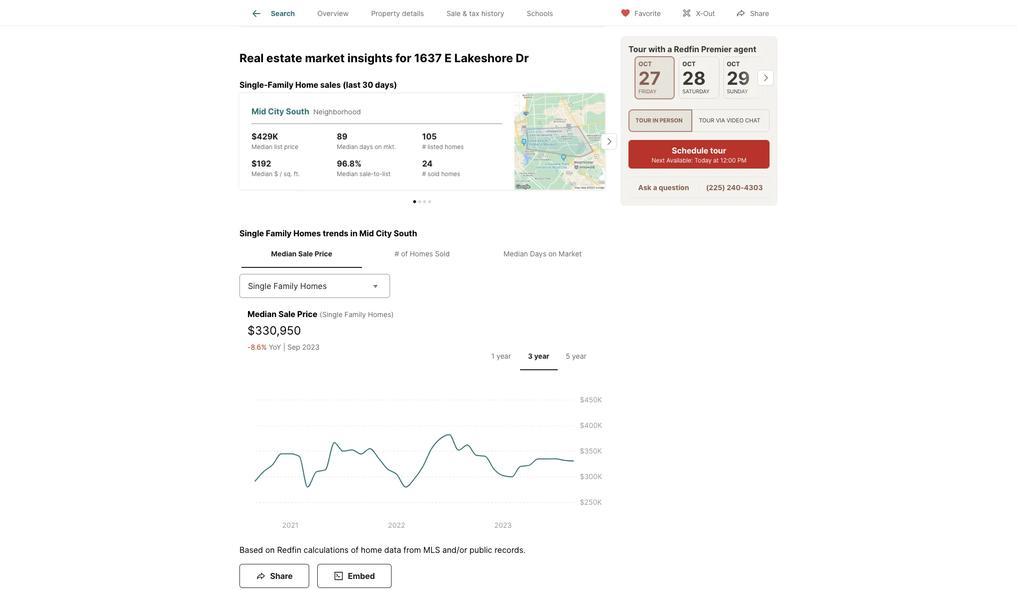 Task type: vqa. For each thing, say whether or not it's contained in the screenshot.
"Map" popup button
no



Task type: locate. For each thing, give the bounding box(es) containing it.
105
[[422, 131, 437, 141]]

oct down tour with a redfin premier agent
[[683, 60, 696, 68]]

insights
[[347, 51, 393, 65]]

schedule tour next available: today at 12:00 pm
[[652, 146, 747, 164]]

city up # of homes sold tab
[[376, 228, 392, 238]]

1 horizontal spatial south
[[394, 228, 417, 238]]

2 vertical spatial #
[[395, 249, 399, 258]]

0 vertical spatial south
[[286, 106, 309, 116]]

2 oct from the left
[[683, 60, 696, 68]]

0 horizontal spatial south
[[286, 106, 309, 116]]

schools
[[527, 9, 553, 18]]

1 year tab
[[483, 344, 520, 369]]

sale up $330,950 in the bottom of the page
[[278, 309, 295, 319]]

year for 1 year
[[497, 352, 511, 360]]

on left mkt.
[[375, 143, 382, 151]]

a right 'ask'
[[653, 183, 657, 192]]

0 vertical spatial city
[[268, 106, 284, 116]]

0 horizontal spatial of
[[351, 545, 359, 555]]

x-
[[696, 9, 703, 17]]

sale & tax history tab
[[435, 2, 516, 26]]

available:
[[667, 157, 693, 164]]

homes up "median sale price"
[[293, 228, 321, 238]]

ask a question link
[[638, 183, 689, 192]]

1 vertical spatial on
[[548, 249, 557, 258]]

1 horizontal spatial share
[[750, 9, 769, 17]]

median inside $429k median list price
[[252, 143, 273, 151]]

0 vertical spatial list
[[274, 143, 282, 151]]

oct
[[639, 60, 652, 68], [683, 60, 696, 68], [727, 60, 740, 68]]

tab list containing search
[[239, 0, 572, 26]]

3 year from the left
[[572, 352, 587, 360]]

redfin left calculations
[[277, 545, 301, 555]]

2 year from the left
[[534, 352, 549, 360]]

family left 'home'
[[268, 80, 293, 90]]

1 horizontal spatial oct
[[683, 60, 696, 68]]

0 vertical spatial in
[[653, 117, 658, 124]]

median down '$192'
[[252, 170, 273, 178]]

list inside $429k median list price
[[274, 143, 282, 151]]

city inside 'carousel' group
[[268, 106, 284, 116]]

3 year
[[528, 352, 549, 360]]

city up '$429k'
[[268, 106, 284, 116]]

1 horizontal spatial year
[[534, 352, 549, 360]]

-8.6% yoy | sep 2023
[[248, 343, 320, 351]]

median inside 96.8% median sale-to-list
[[337, 170, 358, 178]]

0 horizontal spatial mid
[[252, 106, 266, 116]]

mid up '$429k'
[[252, 106, 266, 116]]

at
[[713, 157, 719, 164]]

homes right the listed
[[445, 143, 464, 151]]

of inside tab
[[401, 249, 408, 258]]

single
[[239, 228, 264, 238], [248, 281, 271, 291]]

data
[[384, 545, 401, 555]]

0 vertical spatial on
[[375, 143, 382, 151]]

x-out
[[696, 9, 715, 17]]

0 vertical spatial share
[[750, 9, 769, 17]]

south down 'home'
[[286, 106, 309, 116]]

homes inside the 24 # sold homes
[[441, 170, 460, 178]]

1 vertical spatial share
[[270, 572, 293, 582]]

based
[[239, 545, 263, 555]]

share
[[750, 9, 769, 17], [270, 572, 293, 582]]

2 horizontal spatial oct
[[727, 60, 740, 68]]

estate
[[266, 51, 302, 65]]

homes inside tab
[[410, 249, 433, 258]]

# inside the 24 # sold homes
[[422, 170, 426, 178]]

median inside 89 median days on mkt.
[[337, 143, 358, 151]]

homes for trends
[[293, 228, 321, 238]]

#
[[422, 143, 426, 151], [422, 170, 426, 178], [395, 249, 399, 258]]

agent
[[734, 44, 756, 54]]

share button
[[728, 2, 778, 23], [239, 564, 309, 589]]

2 vertical spatial sale
[[278, 309, 295, 319]]

1 horizontal spatial list
[[382, 170, 391, 178]]

list left price
[[274, 143, 282, 151]]

redfin
[[674, 44, 699, 54], [277, 545, 301, 555]]

carousel group
[[235, 91, 617, 203]]

favorite
[[635, 9, 661, 17]]

1 vertical spatial of
[[351, 545, 359, 555]]

0 horizontal spatial oct
[[639, 60, 652, 68]]

via
[[716, 117, 725, 124]]

a right with
[[668, 44, 672, 54]]

homes right sold
[[441, 170, 460, 178]]

days)
[[375, 80, 397, 90]]

0 horizontal spatial a
[[653, 183, 657, 192]]

# inside 105 # listed homes
[[422, 143, 426, 151]]

price down single family homes trends in mid city south
[[315, 249, 332, 258]]

year inside tab
[[497, 352, 511, 360]]

oct inside oct 27 friday
[[639, 60, 652, 68]]

2 vertical spatial tab list
[[481, 342, 597, 371]]

e
[[445, 51, 452, 65]]

1 vertical spatial in
[[350, 228, 358, 238]]

# left sold
[[422, 170, 426, 178]]

tour left via
[[699, 117, 714, 124]]

0 vertical spatial mid
[[252, 106, 266, 116]]

0 vertical spatial a
[[668, 44, 672, 54]]

tab list containing median sale price
[[239, 239, 605, 268]]

homes
[[293, 228, 321, 238], [410, 249, 433, 258], [300, 281, 327, 291]]

2 horizontal spatial year
[[572, 352, 587, 360]]

price inside median sale price (single family homes) $330,950
[[297, 309, 317, 319]]

family down the median sale price "tab"
[[273, 281, 298, 291]]

median up single family homes
[[271, 249, 297, 258]]

1 vertical spatial list
[[382, 170, 391, 178]]

oct for 28
[[683, 60, 696, 68]]

of
[[401, 249, 408, 258], [351, 545, 359, 555]]

yoy
[[269, 343, 281, 351]]

south up # of homes sold
[[394, 228, 417, 238]]

2 horizontal spatial on
[[548, 249, 557, 258]]

1 vertical spatial share button
[[239, 564, 309, 589]]

year right 3
[[534, 352, 549, 360]]

city
[[268, 106, 284, 116], [376, 228, 392, 238]]

median down '$429k'
[[252, 143, 273, 151]]

single family homes
[[248, 281, 327, 291]]

# of homes sold
[[395, 249, 450, 258]]

family right (single
[[345, 310, 366, 319]]

0 vertical spatial sale
[[447, 9, 461, 18]]

2 vertical spatial homes
[[300, 281, 327, 291]]

sale inside median sale price (single family homes) $330,950
[[278, 309, 295, 319]]

share button up agent
[[728, 2, 778, 23]]

1 horizontal spatial city
[[376, 228, 392, 238]]

1 oct from the left
[[639, 60, 652, 68]]

tour for tour via video chat
[[699, 117, 714, 124]]

year right 1
[[497, 352, 511, 360]]

1 vertical spatial price
[[297, 309, 317, 319]]

0 vertical spatial price
[[315, 249, 332, 258]]

1 year from the left
[[497, 352, 511, 360]]

dr
[[516, 51, 529, 65]]

single family homes trends in mid city south
[[239, 228, 417, 238]]

share button down based
[[239, 564, 309, 589]]

0 horizontal spatial redfin
[[277, 545, 301, 555]]

(last
[[343, 80, 361, 90]]

0 vertical spatial redfin
[[674, 44, 699, 54]]

list box containing tour in person
[[629, 110, 770, 132]]

family for single family homes trends in mid city south
[[266, 228, 292, 238]]

price left (single
[[297, 309, 317, 319]]

30
[[362, 80, 373, 90]]

property
[[371, 9, 400, 18]]

0 vertical spatial homes
[[293, 228, 321, 238]]

None button
[[635, 56, 675, 100], [679, 57, 719, 99], [723, 57, 764, 99], [635, 56, 675, 100], [679, 57, 719, 99], [723, 57, 764, 99]]

out
[[703, 9, 715, 17]]

chat
[[745, 117, 760, 124]]

tab list
[[239, 0, 572, 26], [239, 239, 605, 268], [481, 342, 597, 371]]

embed
[[348, 572, 375, 582]]

single for single family homes
[[248, 281, 271, 291]]

price inside the median sale price "tab"
[[315, 249, 332, 258]]

median sale price
[[271, 249, 332, 258]]

0 horizontal spatial year
[[497, 352, 511, 360]]

1 year
[[491, 352, 511, 360]]

sale left &
[[447, 9, 461, 18]]

question
[[659, 183, 689, 192]]

slide 4 dot image
[[428, 200, 431, 203]]

# left the sold
[[395, 249, 399, 258]]

1 vertical spatial homes
[[441, 170, 460, 178]]

year for 3 year
[[534, 352, 549, 360]]

oct 28 saturday
[[683, 60, 710, 95]]

1 vertical spatial mid
[[359, 228, 374, 238]]

lakeshore
[[454, 51, 513, 65]]

on inside 89 median days on mkt.
[[375, 143, 382, 151]]

price for median sale price
[[315, 249, 332, 258]]

south
[[286, 106, 309, 116], [394, 228, 417, 238]]

list box
[[629, 110, 770, 132]]

family
[[268, 80, 293, 90], [266, 228, 292, 238], [273, 281, 298, 291], [345, 310, 366, 319]]

0 vertical spatial homes
[[445, 143, 464, 151]]

1 vertical spatial homes
[[410, 249, 433, 258]]

0 horizontal spatial share
[[270, 572, 293, 582]]

on right based
[[265, 545, 275, 555]]

schedule
[[672, 146, 708, 156]]

sale inside tab
[[447, 9, 461, 18]]

homes up (single
[[300, 281, 327, 291]]

# of homes sold tab
[[362, 241, 483, 266]]

1 vertical spatial tab list
[[239, 239, 605, 268]]

year right 5
[[572, 352, 587, 360]]

redfin right with
[[674, 44, 699, 54]]

oct 29 sunday
[[727, 60, 750, 95]]

oct 27 friday
[[639, 60, 661, 95]]

oct inside oct 28 saturday
[[683, 60, 696, 68]]

homes inside 105 # listed homes
[[445, 143, 464, 151]]

history
[[481, 9, 504, 18]]

tour left with
[[629, 44, 647, 54]]

3 oct from the left
[[727, 60, 740, 68]]

0 vertical spatial share button
[[728, 2, 778, 23]]

homes
[[445, 143, 464, 151], [441, 170, 460, 178]]

1 vertical spatial #
[[422, 170, 426, 178]]

of left home
[[351, 545, 359, 555]]

family up "median sale price"
[[266, 228, 292, 238]]

median inside median sale price (single family homes) $330,950
[[248, 309, 277, 319]]

1 vertical spatial south
[[394, 228, 417, 238]]

0 vertical spatial of
[[401, 249, 408, 258]]

sale inside "tab"
[[298, 249, 313, 258]]

0 horizontal spatial sale
[[278, 309, 295, 319]]

2 horizontal spatial sale
[[447, 9, 461, 18]]

0 horizontal spatial list
[[274, 143, 282, 151]]

a
[[668, 44, 672, 54], [653, 183, 657, 192]]

tour left person
[[636, 117, 651, 124]]

median left 'days'
[[504, 249, 528, 258]]

1 vertical spatial sale
[[298, 249, 313, 258]]

1 vertical spatial single
[[248, 281, 271, 291]]

0 horizontal spatial on
[[265, 545, 275, 555]]

real
[[239, 51, 264, 65]]

slide 3 dot image
[[423, 200, 426, 203]]

of left the sold
[[401, 249, 408, 258]]

median sale price tab
[[242, 241, 362, 266]]

0 horizontal spatial city
[[268, 106, 284, 116]]

oct down agent
[[727, 60, 740, 68]]

1 horizontal spatial in
[[653, 117, 658, 124]]

median down 96.8%
[[337, 170, 358, 178]]

in left person
[[653, 117, 658, 124]]

0 vertical spatial #
[[422, 143, 426, 151]]

on right 'days'
[[548, 249, 557, 258]]

0 vertical spatial tab list
[[239, 0, 572, 26]]

median inside "tab"
[[271, 249, 297, 258]]

mid right "trends"
[[359, 228, 374, 238]]

list right sale-
[[382, 170, 391, 178]]

median down 89
[[337, 143, 358, 151]]

sale down single family homes trends in mid city south
[[298, 249, 313, 258]]

89 median days on mkt.
[[337, 131, 396, 151]]

oct inside oct 29 sunday
[[727, 60, 740, 68]]

single-
[[239, 80, 268, 90]]

$429k median list price
[[252, 131, 298, 151]]

median
[[252, 143, 273, 151], [337, 143, 358, 151], [252, 170, 273, 178], [337, 170, 358, 178], [271, 249, 297, 258], [504, 249, 528, 258], [248, 309, 277, 319]]

1 horizontal spatial sale
[[298, 249, 313, 258]]

saturday
[[683, 88, 710, 95]]

1 horizontal spatial on
[[375, 143, 382, 151]]

mid
[[252, 106, 266, 116], [359, 228, 374, 238]]

median up $330,950 in the bottom of the page
[[248, 309, 277, 319]]

sale-
[[360, 170, 374, 178]]

# left the listed
[[422, 143, 426, 151]]

1 horizontal spatial a
[[668, 44, 672, 54]]

sale
[[447, 9, 461, 18], [298, 249, 313, 258], [278, 309, 295, 319]]

homes left the sold
[[410, 249, 433, 258]]

property details
[[371, 9, 424, 18]]

in right "trends"
[[350, 228, 358, 238]]

1 vertical spatial a
[[653, 183, 657, 192]]

mid inside 'carousel' group
[[252, 106, 266, 116]]

1 horizontal spatial of
[[401, 249, 408, 258]]

oct down with
[[639, 60, 652, 68]]

# for 105
[[422, 143, 426, 151]]

0 vertical spatial single
[[239, 228, 264, 238]]



Task type: describe. For each thing, give the bounding box(es) containing it.
240-
[[727, 183, 744, 192]]

homes for sold
[[410, 249, 433, 258]]

search link
[[251, 8, 295, 20]]

to-
[[374, 170, 382, 178]]

share for share button to the left
[[270, 572, 293, 582]]

1637
[[414, 51, 442, 65]]

homes for 24
[[441, 170, 460, 178]]

1 horizontal spatial mid
[[359, 228, 374, 238]]

based on redfin calculations of home data from mls and/or public records.
[[239, 545, 526, 555]]

real estate market insights for 1637 e lakeshore dr
[[239, 51, 529, 65]]

family for single-family home sales (last 30 days)
[[268, 80, 293, 90]]

mid city south link
[[252, 105, 313, 117]]

property details tab
[[360, 2, 435, 26]]

0 horizontal spatial share button
[[239, 564, 309, 589]]

homes for 105
[[445, 143, 464, 151]]

ask a question
[[638, 183, 689, 192]]

1 vertical spatial city
[[376, 228, 392, 238]]

premier
[[701, 44, 732, 54]]

median inside $192 median $ / sq. ft.
[[252, 170, 273, 178]]

search
[[271, 9, 295, 18]]

price for median sale price (single family homes) $330,950
[[297, 309, 317, 319]]

family inside median sale price (single family homes) $330,950
[[345, 310, 366, 319]]

96.8% median sale-to-list
[[337, 159, 391, 178]]

median days on market tab
[[483, 241, 603, 266]]

sold
[[428, 170, 440, 178]]

105 # listed homes
[[422, 131, 464, 151]]

24
[[422, 159, 433, 169]]

overview tab
[[306, 2, 360, 26]]

schools tab
[[516, 2, 564, 26]]

oct for 29
[[727, 60, 740, 68]]

&
[[463, 9, 467, 18]]

south inside 'carousel' group
[[286, 106, 309, 116]]

5 year
[[566, 352, 587, 360]]

slide 2 dot image
[[418, 200, 421, 203]]

details
[[402, 9, 424, 18]]

median inside tab
[[504, 249, 528, 258]]

29
[[727, 67, 750, 89]]

1 horizontal spatial share button
[[728, 2, 778, 23]]

home
[[295, 80, 318, 90]]

(225) 240-4303 link
[[706, 183, 763, 192]]

|
[[283, 343, 285, 351]]

favorite button
[[612, 2, 669, 23]]

video
[[727, 117, 744, 124]]

3 year tab
[[520, 344, 557, 369]]

calculations
[[304, 545, 349, 555]]

x-out button
[[674, 2, 724, 23]]

next image
[[601, 133, 617, 149]]

for
[[395, 51, 412, 65]]

year for 5 year
[[572, 352, 587, 360]]

mls
[[423, 545, 440, 555]]

pm
[[738, 157, 747, 164]]

27
[[639, 67, 661, 89]]

median sale price (single family homes) $330,950
[[248, 309, 394, 338]]

tax
[[469, 9, 480, 18]]

price
[[284, 143, 298, 151]]

market
[[305, 51, 345, 65]]

in inside list box
[[653, 117, 658, 124]]

single for single family homes trends in mid city south
[[239, 228, 264, 238]]

8.6%
[[251, 343, 267, 351]]

overview
[[317, 9, 349, 18]]

next
[[652, 157, 665, 164]]

tour for tour with a redfin premier agent
[[629, 44, 647, 54]]

on inside tab
[[548, 249, 557, 258]]

tour for tour in person
[[636, 117, 651, 124]]

records.
[[495, 545, 526, 555]]

1 vertical spatial redfin
[[277, 545, 301, 555]]

12:00
[[720, 157, 736, 164]]

homes)
[[368, 310, 394, 319]]

3
[[528, 352, 533, 360]]

# for 24
[[422, 170, 426, 178]]

today
[[695, 157, 712, 164]]

28
[[683, 67, 706, 89]]

$192 median $ / sq. ft.
[[252, 159, 300, 178]]

sold
[[435, 249, 450, 258]]

$429k
[[252, 131, 278, 141]]

sale & tax history
[[447, 9, 504, 18]]

$
[[274, 170, 278, 178]]

sep
[[287, 343, 300, 351]]

and/or
[[442, 545, 467, 555]]

sale for median sale price
[[298, 249, 313, 258]]

/
[[280, 170, 282, 178]]

89
[[337, 131, 348, 141]]

5
[[566, 352, 570, 360]]

2 vertical spatial on
[[265, 545, 275, 555]]

sq.
[[284, 170, 292, 178]]

# inside tab
[[395, 249, 399, 258]]

1 horizontal spatial redfin
[[674, 44, 699, 54]]

tour in person
[[636, 117, 683, 124]]

days
[[360, 143, 373, 151]]

tab list containing 1 year
[[481, 342, 597, 371]]

sales
[[320, 80, 341, 90]]

mkt.
[[384, 143, 396, 151]]

ask
[[638, 183, 652, 192]]

home
[[361, 545, 382, 555]]

next image
[[758, 70, 774, 86]]

from
[[404, 545, 421, 555]]

listed
[[428, 143, 443, 151]]

slide 1 dot image
[[413, 200, 416, 203]]

family for single family homes
[[273, 281, 298, 291]]

list inside 96.8% median sale-to-list
[[382, 170, 391, 178]]

image image
[[515, 93, 605, 190]]

5 year tab
[[557, 344, 595, 369]]

mid city south neighborhood
[[252, 106, 361, 116]]

sale for median sale price (single family homes) $330,950
[[278, 309, 295, 319]]

oct for 27
[[639, 60, 652, 68]]

0 horizontal spatial in
[[350, 228, 358, 238]]

sunday
[[727, 88, 748, 95]]

single-family home sales (last 30 days)
[[239, 80, 397, 90]]

96.8%
[[337, 159, 362, 169]]

24 # sold homes
[[422, 159, 460, 178]]

share for the right share button
[[750, 9, 769, 17]]

tour via video chat
[[699, 117, 760, 124]]

public
[[470, 545, 492, 555]]

person
[[660, 117, 683, 124]]

with
[[648, 44, 666, 54]]

embed button
[[317, 564, 392, 589]]

4303
[[744, 183, 763, 192]]



